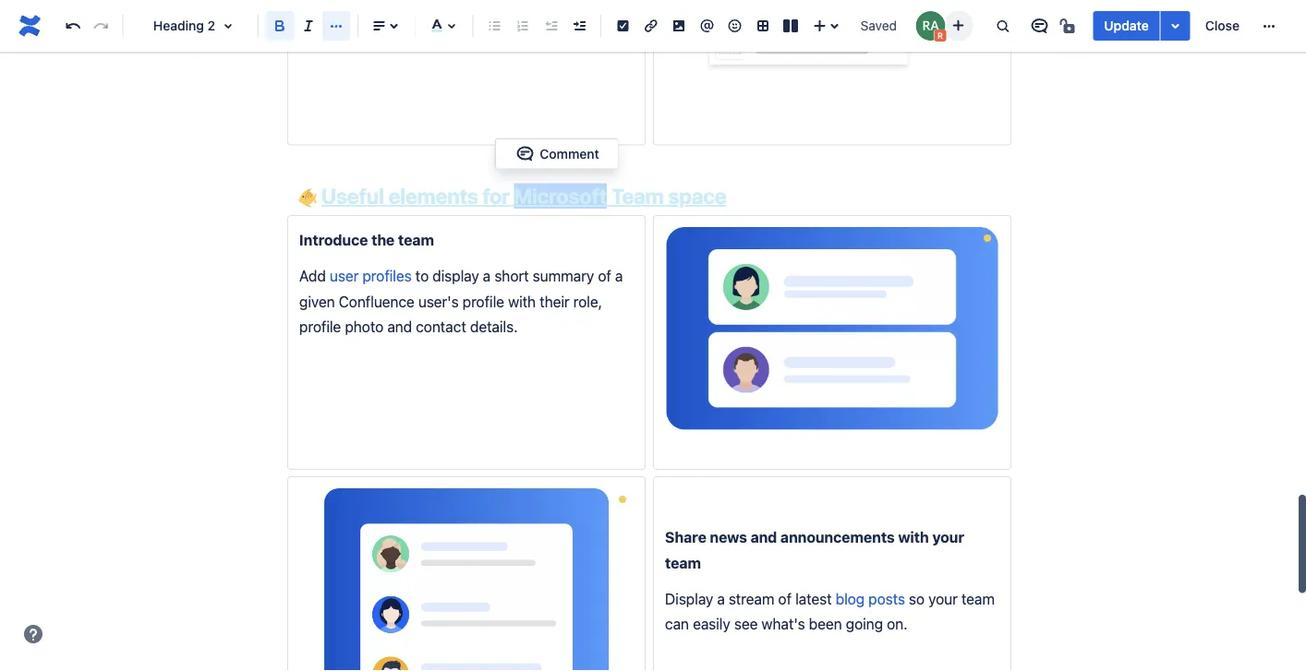 Task type: locate. For each thing, give the bounding box(es) containing it.
comment
[[540, 146, 599, 161]]

0 vertical spatial and
[[387, 318, 412, 335]]

been
[[809, 616, 842, 633]]

0 horizontal spatial of
[[598, 267, 611, 285]]

0 vertical spatial of
[[598, 267, 611, 285]]

blog posts link
[[836, 590, 905, 608]]

link image
[[640, 15, 662, 37]]

with down short
[[508, 293, 536, 310]]

their
[[540, 293, 570, 310]]

display
[[432, 267, 479, 285]]

introduce the team
[[299, 231, 434, 248]]

1 vertical spatial your
[[928, 590, 958, 608]]

of
[[598, 267, 611, 285], [778, 590, 792, 608]]

team
[[398, 231, 434, 248], [665, 554, 701, 572], [961, 590, 995, 608]]

of up what's at the bottom of page
[[778, 590, 792, 608]]

team down share
[[665, 554, 701, 572]]

your
[[932, 529, 964, 546], [928, 590, 958, 608]]

1 horizontal spatial with
[[898, 529, 929, 546]]

1 horizontal spatial of
[[778, 590, 792, 608]]

layouts image
[[780, 15, 802, 37]]

of up role, at left
[[598, 267, 611, 285]]

0 horizontal spatial profile
[[299, 318, 341, 335]]

stream
[[729, 590, 774, 608]]

1 horizontal spatial and
[[751, 529, 777, 546]]

profile
[[462, 293, 504, 310], [299, 318, 341, 335]]

and inside share news and announcements with your team
[[751, 529, 777, 546]]

:tropical_fish: image
[[298, 189, 317, 207], [298, 189, 317, 207]]

team right the
[[398, 231, 434, 248]]

share
[[665, 529, 706, 546]]

update
[[1104, 18, 1149, 33]]

1 horizontal spatial team
[[665, 554, 701, 572]]

add user profiles
[[299, 267, 412, 285]]

indent tab image
[[568, 15, 590, 37]]

0 horizontal spatial and
[[387, 318, 412, 335]]

1 vertical spatial team
[[665, 554, 701, 572]]

with
[[508, 293, 536, 310], [898, 529, 929, 546]]

undo ⌘z image
[[62, 15, 84, 37]]

0 vertical spatial with
[[508, 293, 536, 310]]

0 vertical spatial profile
[[462, 293, 504, 310]]

a up easily
[[717, 590, 725, 608]]

team inside so your team can easily see what's been going on.
[[961, 590, 995, 608]]

space
[[668, 183, 726, 208]]

for
[[483, 183, 510, 208]]

saved
[[860, 18, 897, 33]]

what's
[[761, 616, 805, 633]]

italic ⌘i image
[[297, 15, 319, 37]]

on.
[[887, 616, 907, 633]]

details.
[[470, 318, 518, 335]]

redo ⌘⇧z image
[[90, 15, 112, 37]]

elements
[[388, 183, 478, 208]]

bullet list ⌘⇧8 image
[[484, 15, 506, 37]]

your inside share news and announcements with your team
[[932, 529, 964, 546]]

profile down given
[[299, 318, 341, 335]]

adjust update settings image
[[1164, 15, 1187, 37]]

team right so in the bottom right of the page
[[961, 590, 995, 608]]

and down confluence
[[387, 318, 412, 335]]

0 vertical spatial your
[[932, 529, 964, 546]]

profile up the details.
[[462, 293, 504, 310]]

posts
[[868, 590, 905, 608]]

and
[[387, 318, 412, 335], [751, 529, 777, 546]]

so your team can easily see what's been going on.
[[665, 590, 998, 633]]

so
[[909, 590, 925, 608]]

a left short
[[483, 267, 491, 285]]

a right "summary"
[[615, 267, 623, 285]]

2 horizontal spatial a
[[717, 590, 725, 608]]

going
[[846, 616, 883, 633]]

2 horizontal spatial team
[[961, 590, 995, 608]]

heading
[[153, 18, 204, 33]]

ruby anderson image
[[916, 11, 945, 41]]

confluence image
[[15, 11, 44, 41], [15, 11, 44, 41]]

comment button
[[503, 143, 610, 165]]

display a stream of latest blog posts
[[665, 590, 905, 608]]

0 vertical spatial team
[[398, 231, 434, 248]]

1 vertical spatial of
[[778, 590, 792, 608]]

more image
[[1258, 15, 1280, 37]]

0 horizontal spatial team
[[398, 231, 434, 248]]

1 horizontal spatial a
[[615, 267, 623, 285]]

1 vertical spatial profile
[[299, 318, 341, 335]]

1 vertical spatial and
[[751, 529, 777, 546]]

user's
[[418, 293, 459, 310]]

confluence
[[339, 293, 414, 310]]

1 vertical spatial with
[[898, 529, 929, 546]]

heading 2
[[153, 18, 215, 33]]

blog
[[836, 590, 865, 608]]

useful
[[321, 183, 384, 208]]

of inside to display a short summary of a given confluence user's profile with their role, profile photo and contact details.
[[598, 267, 611, 285]]

0 horizontal spatial with
[[508, 293, 536, 310]]

a
[[483, 267, 491, 285], [615, 267, 623, 285], [717, 590, 725, 608]]

outdent ⇧tab image
[[540, 15, 562, 37]]

short
[[494, 267, 529, 285]]

add image, video, or file image
[[668, 15, 690, 37]]

with up so in the bottom right of the page
[[898, 529, 929, 546]]

2 vertical spatial team
[[961, 590, 995, 608]]

and right news
[[751, 529, 777, 546]]

align left image
[[368, 15, 390, 37]]

1 horizontal spatial profile
[[462, 293, 504, 310]]

no restrictions image
[[1058, 15, 1080, 37]]

your inside so your team can easily see what's been going on.
[[928, 590, 958, 608]]

close
[[1205, 18, 1240, 33]]

add
[[299, 267, 326, 285]]



Task type: vqa. For each thing, say whether or not it's contained in the screenshot.
Give This Page A Title text box
no



Task type: describe. For each thing, give the bounding box(es) containing it.
heading 2 button
[[131, 6, 250, 46]]

invite to edit image
[[947, 14, 969, 36]]

role,
[[573, 293, 602, 310]]

2
[[208, 18, 215, 33]]

introduce
[[299, 231, 368, 248]]

to
[[415, 267, 429, 285]]

comment image
[[514, 143, 536, 165]]

and inside to display a short summary of a given confluence user's profile with their role, profile photo and contact details.
[[387, 318, 412, 335]]

find and replace image
[[991, 15, 1014, 37]]

team for introduce the team
[[398, 231, 434, 248]]

team
[[611, 183, 664, 208]]

update button
[[1093, 11, 1160, 41]]

comment icon image
[[1028, 15, 1051, 37]]

more formatting image
[[325, 15, 347, 37]]

contact
[[416, 318, 466, 335]]

with inside share news and announcements with your team
[[898, 529, 929, 546]]

see
[[734, 616, 758, 633]]

action item image
[[612, 15, 634, 37]]

mention image
[[696, 15, 718, 37]]

easily
[[693, 616, 730, 633]]

microsoft
[[514, 183, 607, 208]]

bold ⌘b image
[[269, 15, 291, 37]]

given
[[299, 293, 335, 310]]

help image
[[22, 623, 44, 646]]

news
[[710, 529, 747, 546]]

announcements
[[781, 529, 895, 546]]

useful elements for microsoft team space
[[321, 183, 726, 208]]

team for so your team can easily see what's been going on.
[[961, 590, 995, 608]]

can
[[665, 616, 689, 633]]

0 horizontal spatial a
[[483, 267, 491, 285]]

the
[[371, 231, 395, 248]]

user
[[330, 267, 359, 285]]

numbered list ⌘⇧7 image
[[512, 15, 534, 37]]

to display a short summary of a given confluence user's profile with their role, profile photo and contact details.
[[299, 267, 627, 335]]

photo
[[345, 318, 383, 335]]

display
[[665, 590, 713, 608]]

team inside share news and announcements with your team
[[665, 554, 701, 572]]

summary
[[533, 267, 594, 285]]

latest
[[795, 590, 832, 608]]

close button
[[1194, 11, 1251, 41]]

table image
[[752, 15, 774, 37]]

emoji image
[[724, 15, 746, 37]]

share news and announcements with your team
[[665, 529, 968, 572]]

with inside to display a short summary of a given confluence user's profile with their role, profile photo and contact details.
[[508, 293, 536, 310]]

user profiles link
[[330, 267, 412, 285]]

profiles
[[362, 267, 412, 285]]



